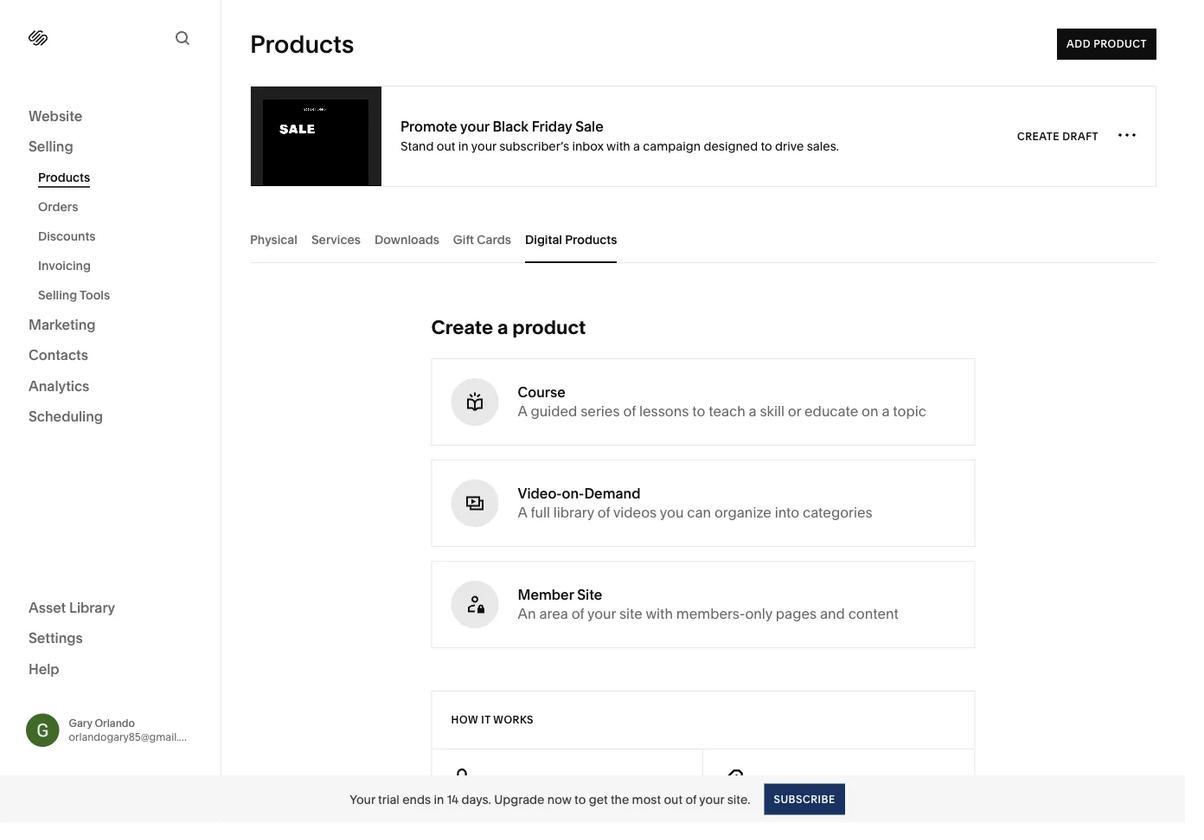 Task type: vqa. For each thing, say whether or not it's contained in the screenshot.
Create to the left
yes



Task type: describe. For each thing, give the bounding box(es) containing it.
to inside course a guided series of lessons to teach a skill or educate on a topic
[[693, 403, 706, 420]]

works
[[494, 714, 534, 726]]

tab list containing physical
[[250, 216, 1157, 263]]

to inside promote your black friday sale stand out in your subscriber's inbox with a campaign designed to drive sales.
[[761, 138, 773, 153]]

selling link
[[29, 137, 192, 158]]

analytics
[[29, 377, 89, 394]]

2 vertical spatial to
[[575, 792, 586, 807]]

services button
[[312, 216, 361, 263]]

get
[[589, 792, 608, 807]]

of right most
[[686, 792, 697, 807]]

days.
[[462, 792, 491, 807]]

most
[[632, 792, 661, 807]]

lessons
[[640, 403, 689, 420]]

digital
[[525, 232, 563, 247]]

marketing link
[[29, 315, 192, 335]]

video-on-demand a full library of videos you can organize into categories
[[518, 485, 873, 521]]

orders
[[38, 200, 78, 214]]

with inside member site an area of your site with members-only pages and content
[[646, 605, 673, 622]]

or
[[788, 403, 802, 420]]

inbox
[[572, 138, 604, 153]]

cards
[[477, 232, 512, 247]]

on
[[862, 403, 879, 420]]

a right on
[[882, 403, 890, 420]]

trial
[[378, 792, 400, 807]]

add product
[[1067, 38, 1148, 50]]

sales.
[[807, 138, 840, 153]]

scheduling link
[[29, 407, 192, 428]]

into
[[775, 504, 800, 521]]

a left skill at right
[[749, 403, 757, 420]]

physical button
[[250, 216, 298, 263]]

website
[[29, 107, 83, 124]]

downloads
[[375, 232, 440, 247]]

add product button
[[1058, 29, 1157, 60]]

video-
[[518, 485, 562, 502]]

asset library
[[29, 599, 115, 616]]

and
[[821, 605, 846, 622]]

help link
[[29, 660, 59, 679]]

topic
[[893, 403, 927, 420]]

0 vertical spatial products
[[250, 29, 354, 59]]

products link
[[38, 163, 202, 192]]

full
[[531, 504, 550, 521]]

selling tools link
[[38, 280, 202, 310]]

videos
[[614, 504, 657, 521]]

your inside member site an area of your site with members-only pages and content
[[588, 605, 616, 622]]

your trial ends in 14 days. upgrade now to get the most out of your site.
[[350, 792, 751, 807]]

site.
[[728, 792, 751, 807]]

gift
[[453, 232, 474, 247]]

course a guided series of lessons to teach a skill or educate on a topic
[[518, 384, 927, 420]]

a inside video-on-demand a full library of videos you can organize into categories
[[518, 504, 528, 521]]

guided
[[531, 403, 578, 420]]

promote
[[401, 118, 458, 135]]

digital products
[[525, 232, 618, 247]]

invoicing link
[[38, 251, 202, 280]]

settings
[[29, 630, 83, 647]]

teach
[[709, 403, 746, 420]]

1 horizontal spatial out
[[664, 792, 683, 807]]

friday
[[532, 118, 572, 135]]

member
[[518, 586, 574, 603]]

now
[[548, 792, 572, 807]]

how
[[451, 714, 479, 726]]

help
[[29, 660, 59, 677]]

how it works
[[451, 714, 534, 726]]

settings link
[[29, 629, 192, 649]]

14
[[447, 792, 459, 807]]

organize
[[715, 504, 772, 521]]

an
[[518, 605, 536, 622]]

library
[[554, 504, 594, 521]]

members-
[[677, 605, 746, 622]]

invoicing
[[38, 258, 91, 273]]

with inside promote your black friday sale stand out in your subscriber's inbox with a campaign designed to drive sales.
[[607, 138, 631, 153]]

asset library link
[[29, 598, 192, 618]]

you
[[660, 504, 684, 521]]

marketing
[[29, 316, 96, 333]]

add
[[1067, 38, 1091, 50]]

of inside course a guided series of lessons to teach a skill or educate on a topic
[[624, 403, 636, 420]]

services
[[312, 232, 361, 247]]

subscribe
[[774, 793, 836, 805]]

of inside member site an area of your site with members-only pages and content
[[572, 605, 585, 622]]

gary
[[69, 717, 92, 729]]

create for create a product
[[432, 315, 493, 339]]

downloads button
[[375, 216, 440, 263]]

library
[[69, 599, 115, 616]]

draft
[[1063, 130, 1099, 142]]

subscribe button
[[765, 784, 845, 815]]



Task type: locate. For each thing, give the bounding box(es) containing it.
can
[[687, 504, 712, 521]]

1 vertical spatial to
[[693, 403, 706, 420]]

demand
[[585, 485, 641, 502]]

with
[[607, 138, 631, 153], [646, 605, 673, 622]]

1 horizontal spatial with
[[646, 605, 673, 622]]

create
[[1018, 130, 1060, 142], [432, 315, 493, 339]]

gift cards
[[453, 232, 512, 247]]

member site an area of your site with members-only pages and content
[[518, 586, 899, 622]]

subscriber's
[[500, 138, 570, 153]]

tab list
[[250, 216, 1157, 263]]

a down "course"
[[518, 403, 528, 420]]

on-
[[562, 485, 585, 502]]

2 a from the top
[[518, 504, 528, 521]]

1 horizontal spatial to
[[693, 403, 706, 420]]

of down the "site"
[[572, 605, 585, 622]]

of
[[624, 403, 636, 420], [598, 504, 611, 521], [572, 605, 585, 622], [686, 792, 697, 807]]

a left full
[[518, 504, 528, 521]]

it
[[481, 714, 491, 726]]

orders link
[[38, 192, 202, 222]]

contacts
[[29, 347, 88, 364]]

1 a from the top
[[518, 403, 528, 420]]

in right stand
[[459, 138, 469, 153]]

selling up marketing
[[38, 288, 77, 303]]

0 horizontal spatial products
[[38, 170, 90, 185]]

digital products button
[[525, 216, 618, 263]]

physical
[[250, 232, 298, 247]]

course
[[518, 384, 566, 401]]

categories
[[803, 504, 873, 521]]

0 vertical spatial selling
[[29, 138, 73, 155]]

0 vertical spatial out
[[437, 138, 456, 153]]

designed
[[704, 138, 758, 153]]

in left 14
[[434, 792, 444, 807]]

discounts link
[[38, 222, 202, 251]]

analytics link
[[29, 377, 192, 397]]

contacts link
[[29, 346, 192, 366]]

orlandogary85@gmail.com
[[69, 731, 201, 743]]

tools
[[80, 288, 110, 303]]

a inside course a guided series of lessons to teach a skill or educate on a topic
[[518, 403, 528, 420]]

2 horizontal spatial to
[[761, 138, 773, 153]]

with right site
[[646, 605, 673, 622]]

site
[[620, 605, 643, 622]]

ends
[[403, 792, 431, 807]]

series
[[581, 403, 620, 420]]

0 vertical spatial with
[[607, 138, 631, 153]]

1 vertical spatial create
[[432, 315, 493, 339]]

1 vertical spatial with
[[646, 605, 673, 622]]

skill
[[760, 403, 785, 420]]

site
[[577, 586, 603, 603]]

out right most
[[664, 792, 683, 807]]

in
[[459, 138, 469, 153], [434, 792, 444, 807]]

create draft button
[[1018, 121, 1099, 152]]

1 vertical spatial products
[[38, 170, 90, 185]]

1 vertical spatial in
[[434, 792, 444, 807]]

your down black
[[471, 138, 497, 153]]

products
[[250, 29, 354, 59], [38, 170, 90, 185], [565, 232, 618, 247]]

2 vertical spatial products
[[565, 232, 618, 247]]

out
[[437, 138, 456, 153], [664, 792, 683, 807]]

sale
[[576, 118, 604, 135]]

0 vertical spatial a
[[518, 403, 528, 420]]

1 horizontal spatial create
[[1018, 130, 1060, 142]]

asset
[[29, 599, 66, 616]]

0 vertical spatial in
[[459, 138, 469, 153]]

0 horizontal spatial out
[[437, 138, 456, 153]]

gary orlando orlandogary85@gmail.com
[[69, 717, 201, 743]]

only
[[746, 605, 773, 622]]

a inside promote your black friday sale stand out in your subscriber's inbox with a campaign designed to drive sales.
[[634, 138, 640, 153]]

area
[[540, 605, 568, 622]]

0 horizontal spatial in
[[434, 792, 444, 807]]

0 horizontal spatial create
[[432, 315, 493, 339]]

selling tools
[[38, 288, 110, 303]]

of right series
[[624, 403, 636, 420]]

products inside button
[[565, 232, 618, 247]]

with right inbox
[[607, 138, 631, 153]]

0 horizontal spatial with
[[607, 138, 631, 153]]

to
[[761, 138, 773, 153], [693, 403, 706, 420], [575, 792, 586, 807]]

1 vertical spatial out
[[664, 792, 683, 807]]

of down demand
[[598, 504, 611, 521]]

2 horizontal spatial products
[[565, 232, 618, 247]]

upgrade
[[494, 792, 545, 807]]

to left drive on the right of the page
[[761, 138, 773, 153]]

0 horizontal spatial to
[[575, 792, 586, 807]]

out inside promote your black friday sale stand out in your subscriber's inbox with a campaign designed to drive sales.
[[437, 138, 456, 153]]

0 vertical spatial create
[[1018, 130, 1060, 142]]

selling for selling tools
[[38, 288, 77, 303]]

your left site. on the right of the page
[[700, 792, 725, 807]]

your down the "site"
[[588, 605, 616, 622]]

create draft
[[1018, 130, 1099, 142]]

product
[[513, 315, 586, 339]]

1 horizontal spatial in
[[459, 138, 469, 153]]

educate
[[805, 403, 859, 420]]

stand
[[401, 138, 434, 153]]

selling for selling
[[29, 138, 73, 155]]

a left campaign
[[634, 138, 640, 153]]

in inside promote your black friday sale stand out in your subscriber's inbox with a campaign designed to drive sales.
[[459, 138, 469, 153]]

gift cards button
[[453, 216, 512, 263]]

to left get
[[575, 792, 586, 807]]

selling down website
[[29, 138, 73, 155]]

your left black
[[460, 118, 490, 135]]

orlando
[[95, 717, 135, 729]]

product
[[1094, 38, 1148, 50]]

your
[[350, 792, 375, 807]]

drive
[[776, 138, 804, 153]]

a left the "product"
[[498, 315, 509, 339]]

scheduling
[[29, 408, 103, 425]]

a
[[634, 138, 640, 153], [498, 315, 509, 339], [749, 403, 757, 420], [882, 403, 890, 420]]

create for create draft
[[1018, 130, 1060, 142]]

selling
[[29, 138, 73, 155], [38, 288, 77, 303]]

1 horizontal spatial products
[[250, 29, 354, 59]]

the
[[611, 792, 629, 807]]

of inside video-on-demand a full library of videos you can organize into categories
[[598, 504, 611, 521]]

black
[[493, 118, 529, 135]]

out down 'promote'
[[437, 138, 456, 153]]

1 vertical spatial a
[[518, 504, 528, 521]]

website link
[[29, 106, 192, 127]]

create inside button
[[1018, 130, 1060, 142]]

create a product
[[432, 315, 586, 339]]

to left teach
[[693, 403, 706, 420]]

promote your black friday sale stand out in your subscriber's inbox with a campaign designed to drive sales.
[[401, 118, 840, 153]]

pages
[[776, 605, 817, 622]]

1 vertical spatial selling
[[38, 288, 77, 303]]

0 vertical spatial to
[[761, 138, 773, 153]]

campaign
[[643, 138, 701, 153]]

discounts
[[38, 229, 96, 244]]



